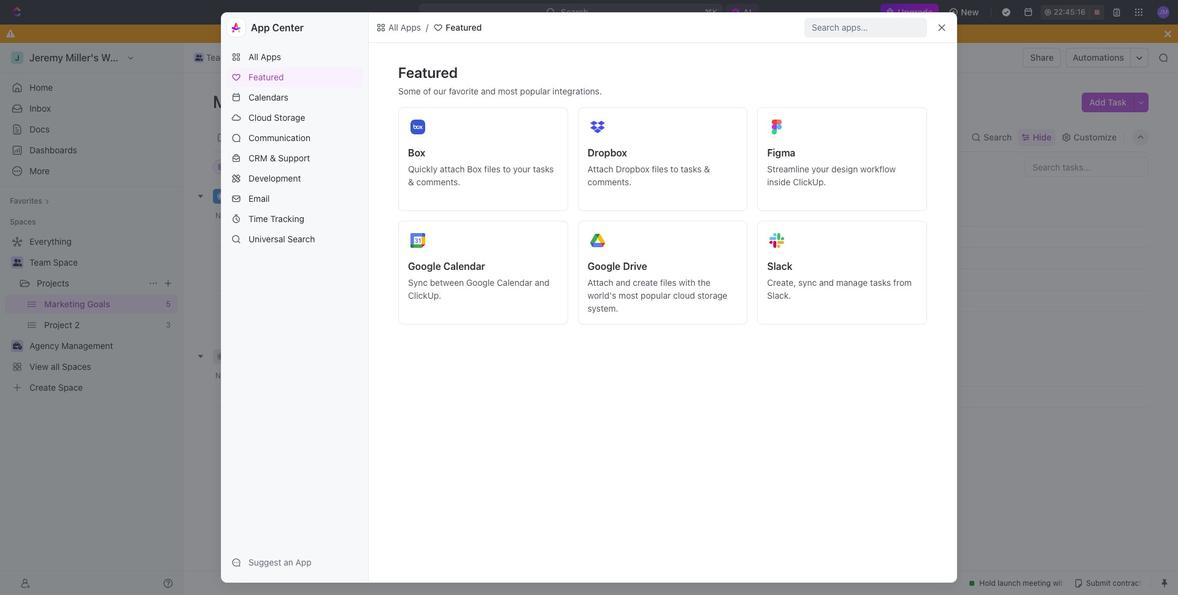 Task type: locate. For each thing, give the bounding box(es) containing it.
figma streamline your design workflow inside clickup.
[[767, 147, 896, 187]]

files inside box quickly attach box files to your tasks & comments.
[[484, 164, 501, 174]]

figma
[[767, 147, 795, 158]]

0 horizontal spatial most
[[498, 86, 518, 96]]

0 vertical spatial &
[[270, 153, 276, 163]]

schedule
[[279, 232, 317, 242]]

1 horizontal spatial search
[[984, 132, 1012, 142]]

most inside google drive attach and create files with the world's most popular cloud storage system.
[[619, 290, 638, 301]]

1 vertical spatial clickup.
[[408, 290, 441, 301]]

home
[[29, 82, 53, 93]]

team space down "spaces"
[[29, 257, 78, 268]]

0 vertical spatial team space link
[[191, 50, 258, 65]]

google drive attach and create files with the world's most popular cloud storage system.
[[588, 261, 727, 314]]

1 horizontal spatial your
[[812, 164, 829, 174]]

files inside google drive attach and create files with the world's most popular cloud storage system.
[[660, 277, 677, 288]]

0 horizontal spatial your
[[513, 164, 531, 174]]

storage
[[274, 112, 305, 123]]

0 vertical spatial team space
[[206, 52, 255, 63]]

marketing goals down l_lxf image
[[339, 52, 404, 63]]

0 horizontal spatial marketing
[[213, 91, 291, 112]]

0 vertical spatial most
[[498, 86, 518, 96]]

all right l_lxf image
[[388, 22, 398, 33]]

google
[[408, 261, 441, 272], [588, 261, 621, 272], [466, 277, 495, 288]]

1 vertical spatial apps
[[261, 52, 281, 62]]

popular left "integrations."
[[520, 86, 550, 96]]

clickup. down sync
[[408, 290, 441, 301]]

apps
[[401, 22, 421, 33], [261, 52, 281, 62]]

1 vertical spatial space
[[53, 257, 78, 268]]

google for google drive
[[588, 261, 621, 272]]

1 horizontal spatial projects
[[280, 52, 313, 63]]

app left center
[[251, 22, 270, 33]]

search
[[984, 132, 1012, 142], [287, 234, 315, 244]]

weekly schedule link
[[244, 228, 425, 246]]

attach
[[440, 164, 465, 174]]

& inside box quickly attach box files to your tasks & comments.
[[408, 177, 414, 187]]

your
[[513, 164, 531, 174], [812, 164, 829, 174]]

0 horizontal spatial all apps link
[[226, 47, 363, 67]]

team space up "calendars"
[[206, 52, 255, 63]]

google inside google drive attach and create files with the world's most popular cloud storage system.
[[588, 261, 621, 272]]

2 horizontal spatial /
[[426, 22, 428, 33]]

most down create
[[619, 290, 638, 301]]

0 vertical spatial user group image
[[195, 55, 203, 61]]

featured up "calendars"
[[249, 72, 284, 82]]

google up world's
[[588, 261, 621, 272]]

space inside tree
[[53, 257, 78, 268]]

development link
[[226, 169, 363, 188]]

google calendar sync between google calendar and clickup.
[[408, 261, 550, 301]]

most
[[498, 86, 518, 96], [619, 290, 638, 301]]

1 vertical spatial user group image
[[13, 259, 22, 266]]

list
[[276, 132, 290, 142]]

1 attach from the top
[[588, 164, 613, 174]]

app
[[251, 22, 270, 33], [296, 557, 312, 568]]

2 horizontal spatial calendar
[[497, 277, 532, 288]]

drive
[[623, 261, 647, 272]]

goals up storage
[[295, 91, 340, 112]]

featured up of
[[398, 64, 458, 81]]

0 vertical spatial attach
[[588, 164, 613, 174]]

2 horizontal spatial &
[[704, 164, 710, 174]]

inbox link
[[5, 99, 178, 118]]

1 horizontal spatial projects link
[[265, 50, 316, 65]]

0 horizontal spatial all apps
[[249, 52, 281, 62]]

goals down l_lxf image
[[381, 52, 404, 63]]

upgrade link
[[880, 4, 939, 21]]

0 horizontal spatial projects link
[[37, 274, 144, 293]]

1 horizontal spatial marketing
[[339, 52, 379, 63]]

apps down app center
[[261, 52, 281, 62]]

all apps link left l_lxf icon
[[374, 20, 423, 35]]

0 horizontal spatial team
[[29, 257, 51, 268]]

quickly
[[408, 164, 437, 174]]

popular down create
[[641, 290, 671, 301]]

all apps link up featured "link"
[[226, 47, 363, 67]]

universal search
[[249, 234, 315, 244]]

2 horizontal spatial to
[[670, 164, 678, 174]]

calendars
[[249, 92, 288, 102]]

some
[[398, 86, 421, 96]]

to
[[511, 28, 520, 39], [503, 164, 511, 174], [670, 164, 678, 174]]

comments. inside dropbox attach dropbox files to tasks & comments.
[[588, 177, 632, 187]]

/ down app center
[[260, 52, 263, 63]]

&
[[270, 153, 276, 163], [704, 164, 710, 174], [408, 177, 414, 187]]

most right favorite
[[498, 86, 518, 96]]

2 horizontal spatial google
[[588, 261, 621, 272]]

0 horizontal spatial goals
[[295, 91, 340, 112]]

0 horizontal spatial &
[[270, 153, 276, 163]]

email
[[249, 193, 270, 204]]

weekly schedule
[[247, 232, 317, 242]]

1 horizontal spatial app
[[296, 557, 312, 568]]

1 vertical spatial search
[[287, 234, 315, 244]]

1 vertical spatial all
[[249, 52, 258, 62]]

inside
[[767, 177, 791, 187]]

1 your from the left
[[513, 164, 531, 174]]

search left hide dropdown button
[[984, 132, 1012, 142]]

2 attach from the top
[[588, 277, 613, 288]]

clickup. inside google calendar sync between google calendar and clickup.
[[408, 290, 441, 301]]

google right "between"
[[466, 277, 495, 288]]

want
[[489, 28, 509, 39]]

search...
[[561, 7, 596, 17]]

1 vertical spatial all apps
[[249, 52, 281, 62]]

marketing down l_lxf image
[[339, 52, 379, 63]]

1 horizontal spatial all apps link
[[374, 20, 423, 35]]

0 vertical spatial apps
[[401, 22, 421, 33]]

tree containing team space
[[5, 232, 178, 398]]

all apps down app center
[[249, 52, 281, 62]]

2 your from the left
[[812, 164, 829, 174]]

user group image inside tree
[[13, 259, 22, 266]]

list link
[[273, 129, 290, 146]]

1 comments. from the left
[[416, 177, 460, 187]]

0 horizontal spatial app
[[251, 22, 270, 33]]

0 horizontal spatial comments.
[[416, 177, 460, 187]]

0 vertical spatial hide
[[1033, 132, 1052, 142]]

dashboards
[[29, 145, 77, 155]]

calendar
[[313, 132, 350, 142], [443, 261, 485, 272], [497, 277, 532, 288]]

user group image
[[195, 55, 203, 61], [13, 259, 22, 266]]

time tracking
[[249, 214, 304, 224]]

1 horizontal spatial to
[[511, 28, 520, 39]]

all apps link
[[374, 20, 423, 35], [226, 47, 363, 67]]

streamline
[[767, 164, 809, 174]]

1 vertical spatial &
[[704, 164, 710, 174]]

universal search link
[[226, 229, 363, 249]]

crm & support
[[249, 153, 310, 163]]

dropbox
[[588, 147, 627, 158], [616, 164, 649, 174]]

/ up featured "link"
[[318, 52, 321, 63]]

tasks
[[533, 164, 554, 174], [681, 164, 702, 174], [870, 277, 891, 288]]

1 vertical spatial team space link
[[29, 253, 175, 272]]

1 horizontal spatial team
[[206, 52, 228, 63]]

1 horizontal spatial &
[[408, 177, 414, 187]]

from
[[893, 277, 912, 288]]

time tracking link
[[226, 209, 363, 229]]

0 vertical spatial projects link
[[265, 50, 316, 65]]

0 vertical spatial clickup.
[[793, 177, 826, 187]]

suggest an app button
[[226, 553, 363, 572]]

all apps for the top all apps link
[[388, 22, 421, 33]]

/ left l_lxf icon
[[426, 22, 428, 33]]

our
[[433, 86, 447, 96]]

0 horizontal spatial hide
[[521, 162, 538, 171]]

0 horizontal spatial projects
[[37, 278, 69, 288]]

weekly
[[247, 232, 277, 242]]

create
[[633, 277, 658, 288]]

featured inside featured some of our favorite and most popular integrations.
[[398, 64, 458, 81]]

between
[[430, 277, 464, 288]]

apps for the top all apps link
[[401, 22, 421, 33]]

clickup.
[[793, 177, 826, 187], [408, 290, 441, 301]]

apps left l_lxf icon
[[401, 22, 421, 33]]

1 horizontal spatial all apps
[[388, 22, 421, 33]]

0 vertical spatial space
[[230, 52, 255, 63]]

new button
[[944, 2, 986, 22]]

1 horizontal spatial most
[[619, 290, 638, 301]]

tree
[[5, 232, 178, 398]]

0 horizontal spatial google
[[408, 261, 441, 272]]

0 horizontal spatial space
[[53, 257, 78, 268]]

0 vertical spatial all
[[388, 22, 398, 33]]

1 vertical spatial dropbox
[[616, 164, 649, 174]]

0 horizontal spatial apps
[[261, 52, 281, 62]]

featured inside featured "link"
[[249, 72, 284, 82]]

/ for team space
[[260, 52, 263, 63]]

1 horizontal spatial team space link
[[191, 50, 258, 65]]

box
[[408, 147, 425, 158], [467, 164, 482, 174]]

2 comments. from the left
[[588, 177, 632, 187]]

enable
[[522, 28, 549, 39]]

app center
[[251, 22, 304, 33]]

sync
[[408, 277, 428, 288]]

clickup. inside figma streamline your design workflow inside clickup.
[[793, 177, 826, 187]]

0 horizontal spatial clickup.
[[408, 290, 441, 301]]

1 vertical spatial goals
[[295, 91, 340, 112]]

0 vertical spatial calendar
[[313, 132, 350, 142]]

marketing goals up the cloud storage
[[213, 91, 343, 112]]

0 vertical spatial popular
[[520, 86, 550, 96]]

0 vertical spatial all apps link
[[374, 20, 423, 35]]

spaces
[[10, 217, 36, 226]]

1 vertical spatial projects
[[37, 278, 69, 288]]

team space
[[206, 52, 255, 63], [29, 257, 78, 268]]

0 horizontal spatial /
[[260, 52, 263, 63]]

0 vertical spatial projects
[[280, 52, 313, 63]]

featured right l_lxf icon
[[446, 22, 482, 33]]

tasks inside slack create, sync and manage tasks from slack.
[[870, 277, 891, 288]]

/ for all apps
[[426, 22, 428, 33]]

google for google calendar
[[408, 261, 441, 272]]

0 horizontal spatial user group image
[[13, 259, 22, 266]]

2 horizontal spatial tasks
[[870, 277, 891, 288]]

1 horizontal spatial /
[[318, 52, 321, 63]]

sync
[[798, 277, 817, 288]]

search inside button
[[984, 132, 1012, 142]]

marketing up cloud
[[213, 91, 291, 112]]

team
[[206, 52, 228, 63], [29, 257, 51, 268]]

search down time tracking "link"
[[287, 234, 315, 244]]

0 horizontal spatial search
[[287, 234, 315, 244]]

all apps right l_lxf image
[[388, 22, 421, 33]]

1 vertical spatial marketing
[[213, 91, 291, 112]]

0 horizontal spatial to
[[503, 164, 511, 174]]

marketing
[[339, 52, 379, 63], [213, 91, 291, 112]]

0 horizontal spatial team space
[[29, 257, 78, 268]]

tasks inside dropbox attach dropbox files to tasks & comments.
[[681, 164, 702, 174]]

email link
[[226, 189, 363, 209]]

an
[[284, 557, 293, 568]]

do you want to enable browser notifications?
[[459, 28, 643, 39]]

goals
[[381, 52, 404, 63], [295, 91, 340, 112]]

0 horizontal spatial popular
[[520, 86, 550, 96]]

0 horizontal spatial team space link
[[29, 253, 175, 272]]

1 horizontal spatial space
[[230, 52, 255, 63]]

1 vertical spatial popular
[[641, 290, 671, 301]]

all down app center
[[249, 52, 258, 62]]

1 vertical spatial box
[[467, 164, 482, 174]]

hide inside button
[[521, 162, 538, 171]]

add task
[[1089, 97, 1127, 107]]

sidebar navigation
[[0, 43, 183, 595]]

0 vertical spatial search
[[984, 132, 1012, 142]]

marketing goals
[[339, 52, 404, 63], [213, 91, 343, 112]]

1 vertical spatial app
[[296, 557, 312, 568]]

box right attach
[[467, 164, 482, 174]]

comments. inside box quickly attach box files to your tasks & comments.
[[416, 177, 460, 187]]

slack create, sync and manage tasks from slack.
[[767, 261, 912, 301]]

1 horizontal spatial calendar
[[443, 261, 485, 272]]

google up sync
[[408, 261, 441, 272]]

1 horizontal spatial apps
[[401, 22, 421, 33]]

0 vertical spatial marketing
[[339, 52, 379, 63]]

clickup. down streamline at the right top
[[793, 177, 826, 187]]

app right an
[[296, 557, 312, 568]]

0 vertical spatial dropbox
[[588, 147, 627, 158]]

0 vertical spatial app
[[251, 22, 270, 33]]

attach inside google drive attach and create files with the world's most popular cloud storage system.
[[588, 277, 613, 288]]

2 vertical spatial &
[[408, 177, 414, 187]]

/ inside featured dialog
[[426, 22, 428, 33]]

1 vertical spatial team space
[[29, 257, 78, 268]]

box up quickly
[[408, 147, 425, 158]]

comments.
[[416, 177, 460, 187], [588, 177, 632, 187]]

and
[[481, 86, 496, 96], [535, 277, 550, 288], [616, 277, 631, 288], [819, 277, 834, 288]]

1 vertical spatial team
[[29, 257, 51, 268]]

1 horizontal spatial hide
[[1033, 132, 1052, 142]]

share button
[[1023, 48, 1061, 67]]

1 horizontal spatial clickup.
[[793, 177, 826, 187]]



Task type: describe. For each thing, give the bounding box(es) containing it.
Search apps… field
[[812, 20, 922, 35]]

upgrade
[[898, 7, 933, 17]]

popular inside featured some of our favorite and most popular integrations.
[[520, 86, 550, 96]]

0 vertical spatial team
[[206, 52, 228, 63]]

world's
[[588, 290, 616, 301]]

favorites
[[10, 196, 42, 206]]

l_lxf image
[[376, 23, 386, 33]]

dashboards link
[[5, 141, 178, 160]]

favorite
[[449, 86, 479, 96]]

calendar link
[[311, 129, 350, 146]]

crm
[[249, 153, 268, 163]]

universal
[[249, 234, 285, 244]]

all apps for all apps link to the bottom
[[249, 52, 281, 62]]

tracking
[[270, 214, 304, 224]]

to inside dropbox attach dropbox files to tasks & comments.
[[670, 164, 678, 174]]

hide button
[[1018, 129, 1055, 146]]

automations button
[[1067, 48, 1130, 67]]

featured dialog
[[221, 12, 957, 583]]

popular inside google drive attach and create files with the world's most popular cloud storage system.
[[641, 290, 671, 301]]

inbox
[[29, 103, 51, 114]]

apps for all apps link to the bottom
[[261, 52, 281, 62]]

files inside dropbox attach dropbox files to tasks & comments.
[[652, 164, 668, 174]]

and inside featured some of our favorite and most popular integrations.
[[481, 86, 496, 96]]

1 horizontal spatial goals
[[381, 52, 404, 63]]

marketing inside the marketing goals link
[[339, 52, 379, 63]]

new
[[961, 7, 979, 17]]

team inside tree
[[29, 257, 51, 268]]

in progress
[[229, 191, 278, 201]]

in
[[229, 191, 237, 201]]

table link
[[415, 129, 439, 146]]

Search tasks... text field
[[1025, 158, 1148, 176]]

tasks for dropbox
[[681, 164, 702, 174]]

box quickly attach box files to your tasks & comments.
[[408, 147, 554, 187]]

22:45:16
[[1054, 7, 1085, 17]]

communication
[[249, 133, 311, 143]]

task
[[1108, 97, 1127, 107]]

cloud
[[249, 112, 272, 123]]

marketing goals link
[[323, 50, 408, 65]]

your inside figma streamline your design workflow inside clickup.
[[812, 164, 829, 174]]

you
[[473, 28, 487, 39]]

system.
[[588, 303, 618, 314]]

hide inside dropdown button
[[1033, 132, 1052, 142]]

1 vertical spatial marketing goals
[[213, 91, 343, 112]]

customize
[[1074, 132, 1117, 142]]

docs link
[[5, 120, 178, 139]]

22:45:16 button
[[1041, 5, 1105, 20]]

1 vertical spatial projects link
[[37, 274, 144, 293]]

0 vertical spatial marketing goals
[[339, 52, 404, 63]]

cloud storage link
[[226, 108, 363, 128]]

0 horizontal spatial all
[[249, 52, 258, 62]]

1 vertical spatial all apps link
[[226, 47, 363, 67]]

tasks for slack
[[870, 277, 891, 288]]

projects inside tree
[[37, 278, 69, 288]]

add
[[1089, 97, 1106, 107]]

search inside 'link'
[[287, 234, 315, 244]]

team space link inside tree
[[29, 253, 175, 272]]

do
[[459, 28, 470, 39]]

1 horizontal spatial google
[[466, 277, 495, 288]]

notifications?
[[586, 28, 641, 39]]

1 horizontal spatial all
[[388, 22, 398, 33]]

storage
[[697, 290, 727, 301]]

tasks inside box quickly attach box files to your tasks & comments.
[[533, 164, 554, 174]]

create,
[[767, 277, 796, 288]]

1 horizontal spatial box
[[467, 164, 482, 174]]

add task button
[[1082, 93, 1134, 112]]

slack
[[767, 261, 793, 272]]

of
[[423, 86, 431, 96]]

featured link
[[226, 67, 363, 87]]

home link
[[5, 78, 178, 98]]

2 vertical spatial calendar
[[497, 277, 532, 288]]

workflow
[[860, 164, 896, 174]]

cloud
[[673, 290, 695, 301]]

⌘k
[[705, 7, 718, 17]]

browser
[[551, 28, 584, 39]]

1 vertical spatial calendar
[[443, 261, 485, 272]]

and inside slack create, sync and manage tasks from slack.
[[819, 277, 834, 288]]

and inside google calendar sync between google calendar and clickup.
[[535, 277, 550, 288]]

to inside box quickly attach box files to your tasks & comments.
[[503, 164, 511, 174]]

0 horizontal spatial box
[[408, 147, 425, 158]]

center
[[272, 22, 304, 33]]

design
[[831, 164, 858, 174]]

dropbox attach dropbox files to tasks & comments.
[[588, 147, 710, 187]]

slack.
[[767, 290, 791, 301]]

table
[[418, 132, 439, 142]]

attach inside dropbox attach dropbox files to tasks & comments.
[[588, 164, 613, 174]]

docs
[[29, 124, 50, 134]]

crm & support link
[[226, 148, 363, 168]]

board link
[[226, 129, 253, 146]]

support
[[278, 153, 310, 163]]

your inside box quickly attach box files to your tasks & comments.
[[513, 164, 531, 174]]

team space inside tree
[[29, 257, 78, 268]]

progress
[[239, 191, 278, 201]]

1 horizontal spatial team space
[[206, 52, 255, 63]]

time
[[249, 214, 268, 224]]

favorites button
[[5, 194, 54, 209]]

most inside featured some of our favorite and most popular integrations.
[[498, 86, 518, 96]]

suggest
[[249, 557, 281, 568]]

the
[[698, 277, 711, 288]]

board
[[229, 132, 253, 142]]

development
[[249, 173, 301, 183]]

tree inside sidebar navigation
[[5, 232, 178, 398]]

and inside google drive attach and create files with the world's most popular cloud storage system.
[[616, 277, 631, 288]]

1 horizontal spatial user group image
[[195, 55, 203, 61]]

integrations.
[[552, 86, 602, 96]]

suggest an app
[[249, 557, 312, 568]]

& inside dropbox attach dropbox files to tasks & comments.
[[704, 164, 710, 174]]

with
[[679, 277, 695, 288]]

manage
[[836, 277, 868, 288]]

app inside button
[[296, 557, 312, 568]]

l_lxf image
[[433, 23, 443, 33]]

cloud storage
[[249, 112, 305, 123]]

search button
[[968, 129, 1016, 146]]

calendars link
[[226, 88, 363, 107]]



Task type: vqa. For each thing, say whether or not it's contained in the screenshot.


